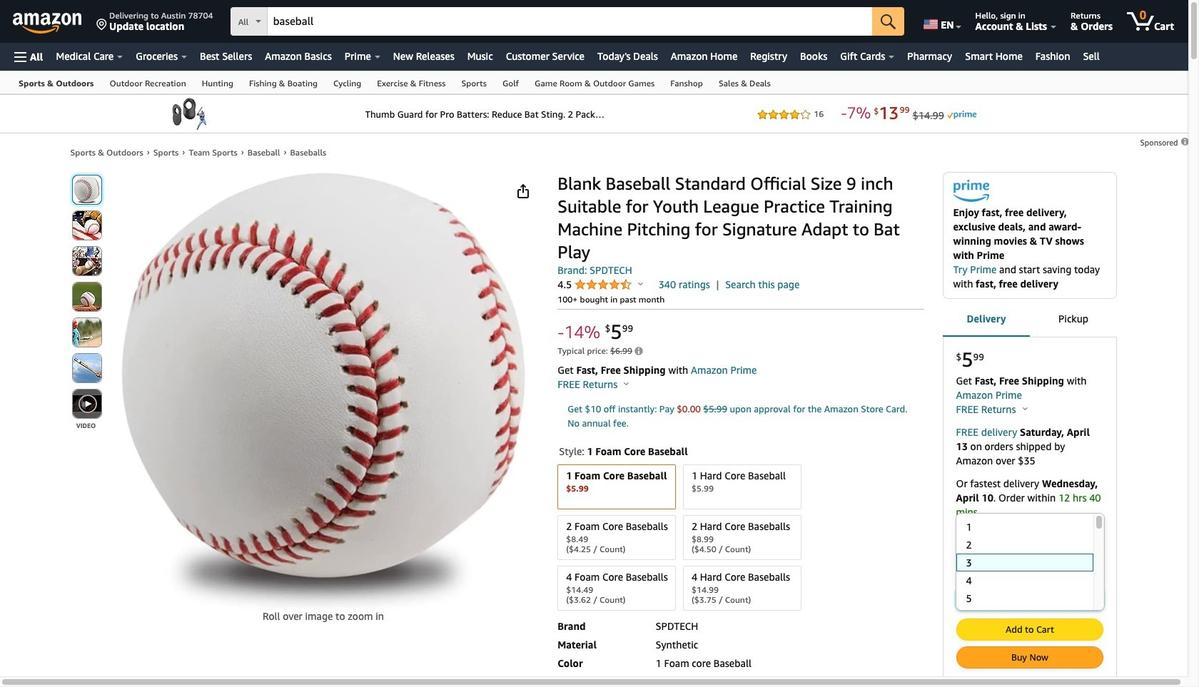 Task type: describe. For each thing, give the bounding box(es) containing it.
5 option from the top
[[956, 590, 1094, 608]]

dropdown image
[[1090, 597, 1097, 602]]

0 horizontal spatial popover image
[[638, 282, 643, 286]]

6 option from the top
[[956, 608, 1094, 626]]



Task type: vqa. For each thing, say whether or not it's contained in the screenshot.
Learn more about Amazon pricing and savings 'ICON'
yes



Task type: locate. For each thing, give the bounding box(es) containing it.
popover image
[[638, 282, 643, 286], [1023, 407, 1028, 411]]

popover image
[[625, 382, 630, 386]]

option group
[[554, 462, 925, 614]]

0 vertical spatial popover image
[[638, 282, 643, 286]]

1 vertical spatial popover image
[[1023, 407, 1028, 411]]

4 option from the top
[[956, 572, 1094, 590]]

learn more about amazon pricing and savings image
[[635, 347, 644, 357]]

amazon image
[[13, 13, 82, 34]]

amazon prime logo image
[[954, 180, 990, 206]]

list box
[[956, 519, 1094, 688]]

tab list
[[943, 302, 1117, 339]]

navigation navigation
[[0, 0, 1200, 677]]

blank baseball standard official size 9 inch suitable for youth league practice training machine pitching for signature adapt to bat play image
[[121, 172, 526, 610]]

None submit
[[873, 7, 905, 36], [72, 176, 101, 204], [72, 211, 101, 240], [72, 247, 101, 276], [72, 283, 101, 311], [72, 319, 101, 347], [72, 354, 101, 383], [72, 390, 101, 419], [957, 620, 1103, 641], [957, 648, 1103, 669], [873, 7, 905, 36], [72, 176, 101, 204], [72, 211, 101, 240], [72, 247, 101, 276], [72, 283, 101, 311], [72, 319, 101, 347], [72, 354, 101, 383], [72, 390, 101, 419], [957, 620, 1103, 641], [957, 648, 1103, 669]]

Search Amazon text field
[[268, 8, 873, 35]]

1 horizontal spatial popover image
[[1023, 407, 1028, 411]]

2 option from the top
[[956, 537, 1094, 554]]

option
[[956, 519, 1094, 537], [956, 537, 1094, 554], [956, 554, 1094, 572], [956, 572, 1094, 590], [956, 590, 1094, 608], [956, 608, 1094, 626]]

1 option from the top
[[956, 519, 1094, 537]]

3 option from the top
[[956, 554, 1094, 572]]

none search field inside the navigation navigation
[[230, 7, 905, 37]]

None search field
[[230, 7, 905, 37]]



